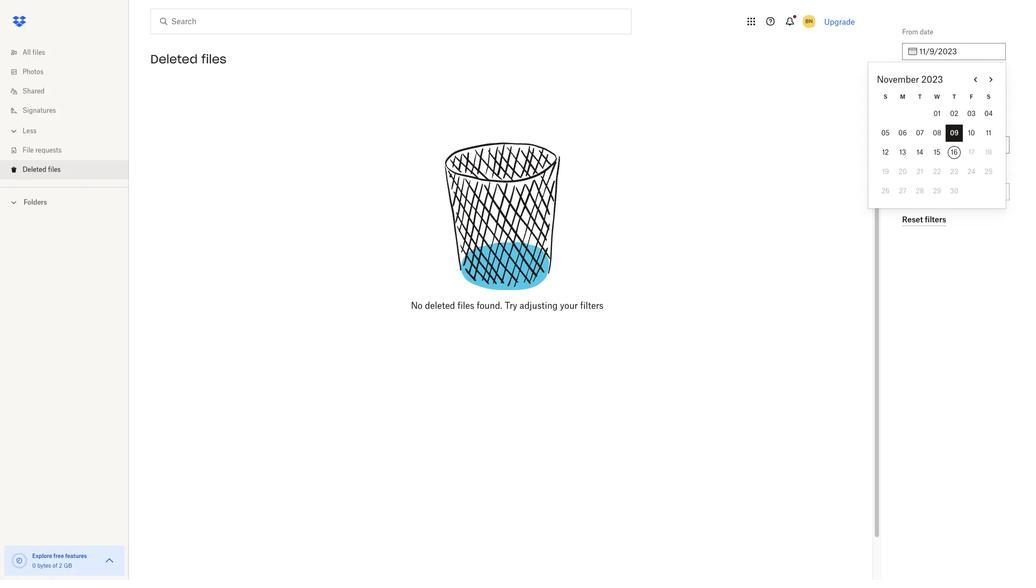Task type: locate. For each thing, give the bounding box(es) containing it.
file
[[23, 146, 34, 154]]

deleted by
[[903, 121, 936, 130]]

0 horizontal spatial t
[[919, 94, 922, 100]]

found.
[[477, 300, 503, 311]]

To date text field
[[920, 92, 1000, 104]]

04
[[985, 110, 994, 118]]

2 horizontal spatial deleted
[[903, 121, 927, 130]]

27
[[900, 187, 907, 195]]

photos
[[23, 68, 44, 76]]

shared link
[[9, 82, 129, 101]]

to
[[903, 75, 910, 83]]

date right to
[[912, 75, 925, 83]]

t up 02
[[953, 94, 957, 100]]

in folder
[[903, 168, 928, 176]]

01
[[934, 110, 941, 118]]

of
[[53, 563, 58, 569]]

all
[[23, 48, 31, 56]]

2 vertical spatial deleted
[[23, 166, 46, 174]]

09 button
[[946, 125, 964, 142]]

list containing all files
[[0, 37, 129, 187]]

1 horizontal spatial t
[[953, 94, 957, 100]]

date right from
[[921, 28, 934, 36]]

30
[[951, 187, 959, 195]]

11 button
[[981, 125, 998, 142]]

file requests link
[[9, 141, 129, 160]]

14 button
[[912, 144, 929, 161]]

1 vertical spatial deleted
[[903, 121, 927, 130]]

deleted
[[150, 52, 198, 67], [903, 121, 927, 130], [23, 166, 46, 174]]

w
[[935, 94, 941, 100]]

gb
[[64, 563, 72, 569]]

0 vertical spatial deleted files
[[150, 52, 227, 67]]

folder
[[910, 168, 928, 176]]

date for to date
[[912, 75, 925, 83]]

14
[[917, 148, 924, 156]]

10 button
[[964, 125, 981, 142]]

02
[[951, 110, 959, 118]]

t
[[919, 94, 922, 100], [953, 94, 957, 100]]

From date text field
[[920, 46, 1000, 58]]

november
[[878, 74, 920, 85]]

17
[[969, 148, 975, 156]]

files
[[33, 48, 45, 56], [201, 52, 227, 67], [48, 166, 61, 174], [458, 300, 475, 311]]

05
[[882, 129, 890, 137]]

02 button
[[946, 105, 964, 123]]

s left m on the top right of page
[[884, 94, 888, 100]]

adjusting
[[520, 300, 558, 311]]

t left w
[[919, 94, 922, 100]]

in
[[903, 168, 909, 176]]

less
[[23, 127, 37, 135]]

m
[[901, 94, 906, 100]]

15
[[934, 148, 941, 156]]

filters
[[581, 300, 604, 311]]

1 horizontal spatial deleted
[[150, 52, 198, 67]]

all files
[[23, 48, 45, 56]]

19 button
[[878, 163, 895, 181]]

quota usage element
[[11, 552, 28, 570]]

dropbox image
[[9, 11, 30, 32]]

28 button
[[912, 183, 929, 200]]

no
[[411, 300, 423, 311]]

23
[[951, 168, 959, 176]]

1 horizontal spatial deleted files
[[150, 52, 227, 67]]

0 vertical spatial date
[[921, 28, 934, 36]]

26
[[882, 187, 890, 195]]

1 horizontal spatial s
[[987, 94, 991, 100]]

date for from date
[[921, 28, 934, 36]]

list
[[0, 37, 129, 187]]

16 button
[[946, 144, 964, 161]]

s up 04
[[987, 94, 991, 100]]

1 vertical spatial deleted files
[[23, 166, 61, 174]]

20
[[899, 168, 908, 176]]

24 button
[[964, 163, 981, 181]]

0 horizontal spatial deleted files
[[23, 166, 61, 174]]

date
[[921, 28, 934, 36], [912, 75, 925, 83]]

file requests
[[23, 146, 62, 154]]

0 horizontal spatial deleted
[[23, 166, 46, 174]]

29
[[934, 187, 942, 195]]

06 button
[[895, 125, 912, 142]]

folders button
[[0, 194, 129, 210]]

deleted files link
[[9, 160, 129, 179]]

0 vertical spatial deleted
[[150, 52, 198, 67]]

2 t from the left
[[953, 94, 957, 100]]

1 vertical spatial date
[[912, 75, 925, 83]]

0 horizontal spatial s
[[884, 94, 888, 100]]

folders
[[24, 198, 47, 206]]

files inside list item
[[48, 166, 61, 174]]

08
[[934, 129, 942, 137]]

28
[[917, 187, 925, 195]]

deleted files
[[150, 52, 227, 67], [23, 166, 61, 174]]

09
[[951, 129, 959, 137]]



Task type: describe. For each thing, give the bounding box(es) containing it.
no deleted files found. try adjusting your filters
[[411, 300, 604, 311]]

explore free features 0 bytes of 2 gb
[[32, 553, 87, 569]]

2023
[[922, 74, 944, 85]]

03
[[968, 110, 976, 118]]

13
[[900, 148, 907, 156]]

signatures
[[23, 106, 56, 114]]

18
[[986, 148, 993, 156]]

1 s from the left
[[884, 94, 888, 100]]

25
[[985, 168, 993, 176]]

07
[[917, 129, 924, 137]]

deleted files list item
[[0, 160, 129, 179]]

18 button
[[981, 144, 998, 161]]

0
[[32, 563, 36, 569]]

25 button
[[981, 163, 998, 181]]

13 button
[[895, 144, 912, 161]]

shared
[[23, 87, 45, 95]]

17 button
[[964, 144, 981, 161]]

26 button
[[878, 183, 895, 200]]

upgrade
[[825, 17, 856, 26]]

01 button
[[929, 105, 946, 123]]

15 button
[[929, 144, 946, 161]]

06
[[899, 129, 908, 137]]

07 button
[[912, 125, 929, 142]]

your
[[560, 300, 578, 311]]

deleted inside deleted files link
[[23, 166, 46, 174]]

30 button
[[946, 183, 964, 200]]

f
[[971, 94, 974, 100]]

to date
[[903, 75, 925, 83]]

all files link
[[9, 43, 129, 62]]

21 button
[[912, 163, 929, 181]]

27 button
[[895, 183, 912, 200]]

08 button
[[929, 125, 946, 142]]

photos link
[[9, 62, 129, 82]]

signatures link
[[9, 101, 129, 120]]

by
[[928, 121, 936, 130]]

12
[[883, 148, 890, 156]]

less image
[[9, 126, 19, 137]]

20 button
[[895, 163, 912, 181]]

free
[[54, 553, 64, 559]]

requests
[[35, 146, 62, 154]]

12 button
[[878, 144, 895, 161]]

29 button
[[929, 183, 946, 200]]

23 button
[[946, 163, 964, 181]]

november 2023
[[878, 74, 944, 85]]

2 s from the left
[[987, 94, 991, 100]]

deleted
[[425, 300, 456, 311]]

22
[[934, 168, 942, 176]]

upgrade link
[[825, 17, 856, 26]]

24
[[968, 168, 976, 176]]

16
[[952, 148, 958, 156]]

try
[[505, 300, 518, 311]]

04 button
[[981, 105, 998, 123]]

deleted files inside list item
[[23, 166, 61, 174]]

03 button
[[964, 105, 981, 123]]

22 button
[[929, 163, 946, 181]]

from date
[[903, 28, 934, 36]]

2
[[59, 563, 62, 569]]

21
[[917, 168, 924, 176]]

explore
[[32, 553, 52, 559]]

1 t from the left
[[919, 94, 922, 100]]

from
[[903, 28, 919, 36]]

features
[[65, 553, 87, 559]]

10
[[969, 129, 976, 137]]

11
[[987, 129, 992, 137]]



Task type: vqa. For each thing, say whether or not it's contained in the screenshot.
left is
no



